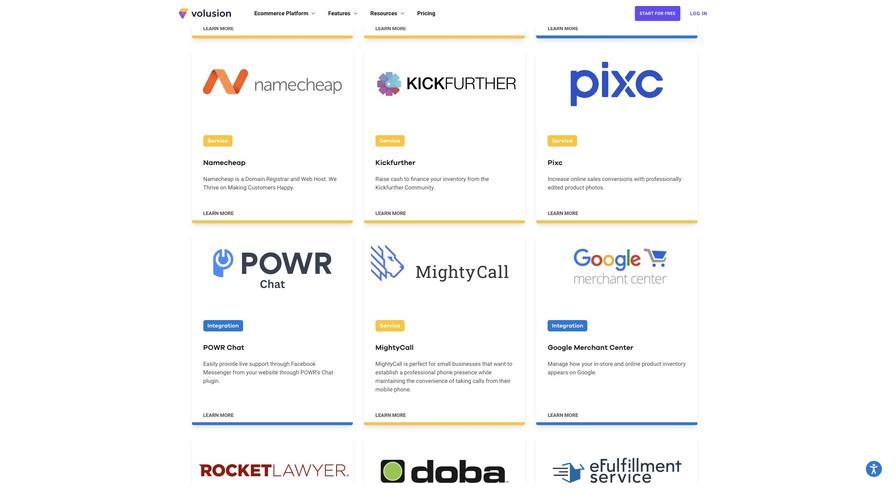 Task type: vqa. For each thing, say whether or not it's contained in the screenshot.
Happy.
yes



Task type: locate. For each thing, give the bounding box(es) containing it.
learn for powr chat
[[203, 412, 219, 418]]

1 vertical spatial online
[[625, 360, 640, 367]]

0 vertical spatial the
[[481, 176, 489, 182]]

0 horizontal spatial to
[[404, 176, 409, 182]]

kickfurther up cash
[[375, 159, 415, 166]]

kickfurther
[[375, 159, 415, 166], [375, 184, 403, 191]]

1 horizontal spatial the
[[481, 176, 489, 182]]

professionally
[[646, 176, 681, 182]]

from
[[467, 176, 479, 182], [233, 369, 245, 376], [486, 377, 498, 384]]

more
[[220, 25, 234, 31], [392, 25, 406, 31], [564, 25, 578, 31], [220, 210, 234, 216], [392, 210, 406, 216], [564, 210, 578, 216], [220, 412, 234, 418], [392, 412, 406, 418], [564, 412, 578, 418]]

0 horizontal spatial and
[[290, 176, 300, 182]]

namecheap for namecheap is a domain registrar and web host. we thrive on making customers happy.
[[203, 176, 234, 182]]

presence
[[454, 369, 477, 376]]

0 horizontal spatial product
[[565, 184, 584, 191]]

and right "store" in the right of the page
[[614, 360, 624, 367]]

through down facebook at left bottom
[[280, 369, 299, 376]]

from inside easily provide live support through facebook messenger from your website through powr's chat plugin.
[[233, 369, 245, 376]]

a up 'making' on the top of page
[[241, 176, 244, 182]]

2 horizontal spatial from
[[486, 377, 498, 384]]

finance
[[411, 176, 429, 182]]

2 integration from the left
[[552, 323, 583, 328]]

1 mightycall from the top
[[375, 344, 414, 351]]

is up 'making' on the top of page
[[235, 176, 239, 182]]

easily provide live support through facebook messenger from your website through powr's chat plugin.
[[203, 360, 333, 384]]

0 vertical spatial inventory
[[443, 176, 466, 182]]

and for google merchant center
[[614, 360, 624, 367]]

mightycall image
[[364, 234, 525, 303]]

2 vertical spatial from
[[486, 377, 498, 384]]

2 namecheap from the top
[[203, 176, 234, 182]]

service for kickfurther
[[380, 138, 400, 144]]

raise cash to finance your inventory from the kickfurther community.
[[375, 176, 489, 191]]

0 vertical spatial namecheap
[[203, 159, 246, 166]]

to right cash
[[404, 176, 409, 182]]

a up maintaining at the bottom
[[400, 369, 403, 376]]

1 horizontal spatial from
[[467, 176, 479, 182]]

1 namecheap from the top
[[203, 159, 246, 166]]

learn more
[[203, 25, 234, 31], [375, 25, 406, 31], [548, 25, 578, 31], [203, 210, 234, 216], [375, 210, 406, 216], [548, 210, 578, 216], [203, 412, 234, 418], [375, 412, 406, 418], [548, 412, 578, 418]]

0 vertical spatial is
[[235, 176, 239, 182]]

doba image
[[364, 436, 525, 484]]

2 mightycall from the top
[[375, 360, 402, 367]]

a inside mightycall is perfect for small businesses that want to establish a professional phone presence while maintaining the convenience of taking calls from their mobile phone.
[[400, 369, 403, 376]]

0 vertical spatial on
[[220, 184, 227, 191]]

online down center
[[625, 360, 640, 367]]

2 horizontal spatial learn more link
[[536, 0, 697, 38]]

platform
[[286, 10, 308, 17]]

1 vertical spatial is
[[404, 360, 408, 367]]

a inside namecheap is a domain registrar and web host. we thrive on making customers happy.
[[241, 176, 244, 182]]

product inside increase online sales conversions with professionally edited product photos.
[[565, 184, 584, 191]]

mightycall inside mightycall is perfect for small businesses that want to establish a professional phone presence while maintaining the convenience of taking calls from their mobile phone.
[[375, 360, 402, 367]]

on inside namecheap is a domain registrar and web host. we thrive on making customers happy.
[[220, 184, 227, 191]]

0 horizontal spatial is
[[235, 176, 239, 182]]

1 horizontal spatial chat
[[322, 369, 333, 376]]

features button
[[328, 9, 359, 18]]

the inside mightycall is perfect for small businesses that want to establish a professional phone presence while maintaining the convenience of taking calls from their mobile phone.
[[407, 377, 415, 384]]

web
[[301, 176, 312, 182]]

manage how your in-store and online product inventory appears on google.
[[548, 360, 686, 376]]

online inside manage how your in-store and online product inventory appears on google.
[[625, 360, 640, 367]]

mightycall for mightycall is perfect for small businesses that want to establish a professional phone presence while maintaining the convenience of taking calls from their mobile phone.
[[375, 360, 402, 367]]

on inside manage how your in-store and online product inventory appears on google.
[[569, 369, 576, 376]]

integration up powr chat at the bottom
[[207, 323, 239, 328]]

namecheap inside namecheap is a domain registrar and web host. we thrive on making customers happy.
[[203, 176, 234, 182]]

plugin.
[[203, 377, 220, 384]]

your inside manage how your in-store and online product inventory appears on google.
[[582, 360, 593, 367]]

to inside raise cash to finance your inventory from the kickfurther community.
[[404, 176, 409, 182]]

namecheap image
[[192, 50, 353, 118]]

1 horizontal spatial your
[[431, 176, 442, 182]]

0 vertical spatial chat
[[227, 344, 244, 351]]

a
[[241, 176, 244, 182], [400, 369, 403, 376]]

1 vertical spatial a
[[400, 369, 403, 376]]

your
[[431, 176, 442, 182], [582, 360, 593, 367], [246, 369, 257, 376]]

namecheap up 'making' on the top of page
[[203, 159, 246, 166]]

1 vertical spatial mightycall
[[375, 360, 402, 367]]

1 learn more link from the left
[[192, 0, 353, 38]]

on right thrive
[[220, 184, 227, 191]]

is left perfect
[[404, 360, 408, 367]]

0 vertical spatial online
[[571, 176, 586, 182]]

1 vertical spatial and
[[614, 360, 624, 367]]

1 horizontal spatial is
[[404, 360, 408, 367]]

2 horizontal spatial your
[[582, 360, 593, 367]]

we
[[329, 176, 337, 182]]

1 vertical spatial your
[[582, 360, 593, 367]]

1 horizontal spatial on
[[569, 369, 576, 376]]

service
[[207, 138, 228, 144], [380, 138, 400, 144], [552, 138, 573, 144], [380, 323, 400, 328]]

community.
[[405, 184, 435, 191]]

thrive
[[203, 184, 219, 191]]

manage
[[548, 360, 568, 367]]

learn more for mightycall
[[375, 412, 406, 418]]

from inside mightycall is perfect for small businesses that want to establish a professional phone presence while maintaining the convenience of taking calls from their mobile phone.
[[486, 377, 498, 384]]

product
[[565, 184, 584, 191], [642, 360, 661, 367]]

1 vertical spatial the
[[407, 377, 415, 384]]

integration
[[207, 323, 239, 328], [552, 323, 583, 328]]

and left the web
[[290, 176, 300, 182]]

0 vertical spatial from
[[467, 176, 479, 182]]

and
[[290, 176, 300, 182], [614, 360, 624, 367]]

1 horizontal spatial and
[[614, 360, 624, 367]]

more for kickfurther
[[392, 210, 406, 216]]

1 vertical spatial through
[[280, 369, 299, 376]]

1 horizontal spatial inventory
[[663, 360, 686, 367]]

to right want
[[507, 360, 512, 367]]

in
[[702, 11, 707, 16]]

0 horizontal spatial online
[[571, 176, 586, 182]]

mobile
[[375, 386, 393, 393]]

the inside raise cash to finance your inventory from the kickfurther community.
[[481, 176, 489, 182]]

3 learn more link from the left
[[536, 0, 697, 38]]

ecommerce platform
[[254, 10, 308, 17]]

learn more for namecheap
[[203, 210, 234, 216]]

powr
[[203, 344, 225, 351]]

0 vertical spatial and
[[290, 176, 300, 182]]

host.
[[314, 176, 327, 182]]

1 horizontal spatial online
[[625, 360, 640, 367]]

learn more button for kickfurther
[[375, 210, 406, 217]]

1 integration from the left
[[207, 323, 239, 328]]

learn
[[203, 25, 219, 31], [375, 25, 391, 31], [548, 25, 563, 31], [203, 210, 219, 216], [375, 210, 391, 216], [548, 210, 563, 216], [203, 412, 219, 418], [375, 412, 391, 418], [548, 412, 563, 418]]

learn more link
[[192, 0, 353, 38], [364, 0, 525, 38], [536, 0, 697, 38]]

powr chat
[[203, 344, 244, 351]]

start for free link
[[635, 6, 680, 21]]

1 horizontal spatial a
[[400, 369, 403, 376]]

integration for google
[[552, 323, 583, 328]]

is inside namecheap is a domain registrar and web host. we thrive on making customers happy.
[[235, 176, 239, 182]]

0 vertical spatial kickfurther
[[375, 159, 415, 166]]

on for namecheap
[[220, 184, 227, 191]]

the
[[481, 176, 489, 182], [407, 377, 415, 384]]

convenience
[[416, 377, 448, 384]]

1 horizontal spatial integration
[[552, 323, 583, 328]]

learn for google merchant center
[[548, 412, 563, 418]]

2 kickfurther from the top
[[375, 184, 403, 191]]

mightycall
[[375, 344, 414, 351], [375, 360, 402, 367]]

0 horizontal spatial on
[[220, 184, 227, 191]]

1 horizontal spatial learn more link
[[364, 0, 525, 38]]

through
[[270, 360, 290, 367], [280, 369, 299, 376]]

0 vertical spatial product
[[565, 184, 584, 191]]

from inside raise cash to finance your inventory from the kickfurther community.
[[467, 176, 479, 182]]

free
[[665, 11, 676, 16]]

start for free
[[640, 11, 676, 16]]

kickfurther down raise
[[375, 184, 403, 191]]

through up website at the bottom left
[[270, 360, 290, 367]]

your up 'google.'
[[582, 360, 593, 367]]

of
[[449, 377, 454, 384]]

and inside namecheap is a domain registrar and web host. we thrive on making customers happy.
[[290, 176, 300, 182]]

1 vertical spatial to
[[507, 360, 512, 367]]

1 horizontal spatial product
[[642, 360, 661, 367]]

learn more for powr chat
[[203, 412, 234, 418]]

mightycall is perfect for small businesses that want to establish a professional phone presence while maintaining the convenience of taking calls from their mobile phone.
[[375, 360, 512, 393]]

0 horizontal spatial inventory
[[443, 176, 466, 182]]

easily
[[203, 360, 218, 367]]

0 vertical spatial your
[[431, 176, 442, 182]]

center
[[609, 344, 633, 351]]

increase
[[548, 176, 569, 182]]

happy.
[[277, 184, 294, 191]]

0 horizontal spatial from
[[233, 369, 245, 376]]

1 vertical spatial from
[[233, 369, 245, 376]]

powr chat image
[[192, 234, 353, 303]]

and inside manage how your in-store and online product inventory appears on google.
[[614, 360, 624, 367]]

more for powr chat
[[220, 412, 234, 418]]

0 horizontal spatial your
[[246, 369, 257, 376]]

1 vertical spatial inventory
[[663, 360, 686, 367]]

inventory
[[443, 176, 466, 182], [663, 360, 686, 367]]

chat up provide
[[227, 344, 244, 351]]

on down how
[[569, 369, 576, 376]]

mightycall for mightycall
[[375, 344, 414, 351]]

chat right powr's
[[322, 369, 333, 376]]

google merchant center
[[548, 344, 633, 351]]

online left sales
[[571, 176, 586, 182]]

live
[[239, 360, 248, 367]]

with
[[634, 176, 645, 182]]

integration up google
[[552, 323, 583, 328]]

pixc image
[[536, 50, 697, 118]]

service for mightycall
[[380, 323, 400, 328]]

0 horizontal spatial the
[[407, 377, 415, 384]]

resources button
[[370, 9, 406, 18]]

more for google merchant center
[[564, 412, 578, 418]]

facebook
[[291, 360, 316, 367]]

powr's
[[300, 369, 320, 376]]

0 horizontal spatial learn more link
[[192, 0, 353, 38]]

is inside mightycall is perfect for small businesses that want to establish a professional phone presence while maintaining the convenience of taking calls from their mobile phone.
[[404, 360, 408, 367]]

is
[[235, 176, 239, 182], [404, 360, 408, 367]]

1 vertical spatial on
[[569, 369, 576, 376]]

online
[[571, 176, 586, 182], [625, 360, 640, 367]]

0 horizontal spatial a
[[241, 176, 244, 182]]

2 vertical spatial your
[[246, 369, 257, 376]]

namecheap up thrive
[[203, 176, 234, 182]]

domain
[[245, 176, 265, 182]]

0 vertical spatial a
[[241, 176, 244, 182]]

your down support
[[246, 369, 257, 376]]

1 vertical spatial kickfurther
[[375, 184, 403, 191]]

0 vertical spatial to
[[404, 176, 409, 182]]

learn more button
[[203, 25, 234, 32], [375, 25, 406, 32], [548, 25, 578, 32], [203, 210, 234, 217], [375, 210, 406, 217], [548, 210, 578, 217], [203, 412, 234, 419], [375, 412, 406, 419], [548, 412, 578, 419]]

kickfurther image
[[364, 50, 525, 118]]

learn for kickfurther
[[375, 210, 391, 216]]

1 vertical spatial chat
[[322, 369, 333, 376]]

1 vertical spatial product
[[642, 360, 661, 367]]

0 vertical spatial mightycall
[[375, 344, 414, 351]]

customers
[[248, 184, 276, 191]]

0 horizontal spatial chat
[[227, 344, 244, 351]]

establish
[[375, 369, 398, 376]]

learn more button for powr chat
[[203, 412, 234, 419]]

0 horizontal spatial integration
[[207, 323, 239, 328]]

edited
[[548, 184, 563, 191]]

1 horizontal spatial to
[[507, 360, 512, 367]]

product inside manage how your in-store and online product inventory appears on google.
[[642, 360, 661, 367]]

your right finance
[[431, 176, 442, 182]]

messenger
[[203, 369, 231, 376]]

namecheap
[[203, 159, 246, 166], [203, 176, 234, 182]]

learn more for kickfurther
[[375, 210, 406, 216]]

their
[[499, 377, 511, 384]]

ecommerce
[[254, 10, 285, 17]]

resources
[[370, 10, 397, 17]]

chat
[[227, 344, 244, 351], [322, 369, 333, 376]]

1 vertical spatial namecheap
[[203, 176, 234, 182]]



Task type: describe. For each thing, give the bounding box(es) containing it.
store
[[600, 360, 613, 367]]

start
[[640, 11, 654, 16]]

online inside increase online sales conversions with professionally edited product photos.
[[571, 176, 586, 182]]

google
[[548, 344, 572, 351]]

and for namecheap
[[290, 176, 300, 182]]

log in link
[[686, 6, 711, 21]]

more for pixc
[[564, 210, 578, 216]]

features
[[328, 10, 350, 17]]

conversions
[[602, 176, 633, 182]]

log
[[690, 11, 700, 16]]

taking
[[456, 377, 471, 384]]

chat inside easily provide live support through facebook messenger from your website through powr's chat plugin.
[[322, 369, 333, 376]]

merchant
[[574, 344, 608, 351]]

namecheap is a domain registrar and web host. we thrive on making customers happy.
[[203, 176, 337, 191]]

in-
[[594, 360, 600, 367]]

google merchant center image
[[536, 234, 697, 303]]

want
[[494, 360, 506, 367]]

professional
[[404, 369, 435, 376]]

product for google merchant center
[[642, 360, 661, 367]]

google.
[[577, 369, 597, 376]]

your inside easily provide live support through facebook messenger from your website through powr's chat plugin.
[[246, 369, 257, 376]]

learn for mightycall
[[375, 412, 391, 418]]

support
[[249, 360, 269, 367]]

is for mightycall
[[404, 360, 408, 367]]

small
[[437, 360, 451, 367]]

learn more button for mightycall
[[375, 412, 406, 419]]

open accessibe: accessibility options, statement and help image
[[870, 464, 878, 474]]

sales
[[587, 176, 601, 182]]

learn more button for google merchant center
[[548, 412, 578, 419]]

learn for namecheap
[[203, 210, 219, 216]]

efulfillment service image
[[536, 436, 697, 484]]

appears
[[548, 369, 568, 376]]

ecommerce platform button
[[254, 9, 317, 18]]

raise
[[375, 176, 389, 182]]

calls
[[473, 377, 484, 384]]

rocket lawyer image
[[192, 436, 353, 484]]

registrar
[[266, 176, 289, 182]]

pixc
[[548, 159, 563, 166]]

more for namecheap
[[220, 210, 234, 216]]

businesses
[[452, 360, 481, 367]]

provide
[[219, 360, 238, 367]]

inventory inside raise cash to finance your inventory from the kickfurther community.
[[443, 176, 466, 182]]

service for namecheap
[[207, 138, 228, 144]]

your inside raise cash to finance your inventory from the kickfurther community.
[[431, 176, 442, 182]]

pricing link
[[417, 9, 435, 18]]

learn more for pixc
[[548, 210, 578, 216]]

while
[[479, 369, 492, 376]]

0 vertical spatial through
[[270, 360, 290, 367]]

is for namecheap
[[235, 176, 239, 182]]

learn more button for pixc
[[548, 210, 578, 217]]

namecheap for namecheap
[[203, 159, 246, 166]]

inventory inside manage how your in-store and online product inventory appears on google.
[[663, 360, 686, 367]]

photos.
[[586, 184, 605, 191]]

service for pixc
[[552, 138, 573, 144]]

maintaining
[[375, 377, 405, 384]]

cash
[[391, 176, 403, 182]]

phone
[[437, 369, 453, 376]]

phone.
[[394, 386, 411, 393]]

kickfurther inside raise cash to finance your inventory from the kickfurther community.
[[375, 184, 403, 191]]

on for google merchant center
[[569, 369, 576, 376]]

learn more for google merchant center
[[548, 412, 578, 418]]

how
[[570, 360, 580, 367]]

that
[[482, 360, 492, 367]]

more for mightycall
[[392, 412, 406, 418]]

perfect
[[409, 360, 427, 367]]

integration for powr
[[207, 323, 239, 328]]

to inside mightycall is perfect for small businesses that want to establish a professional phone presence while maintaining the convenience of taking calls from their mobile phone.
[[507, 360, 512, 367]]

making
[[228, 184, 247, 191]]

1 kickfurther from the top
[[375, 159, 415, 166]]

for
[[429, 360, 436, 367]]

product for pixc
[[565, 184, 584, 191]]

pricing
[[417, 10, 435, 17]]

for
[[655, 11, 664, 16]]

increase online sales conversions with professionally edited product photos.
[[548, 176, 681, 191]]

website
[[258, 369, 278, 376]]

learn for pixc
[[548, 210, 563, 216]]

2 learn more link from the left
[[364, 0, 525, 38]]

learn more button for namecheap
[[203, 210, 234, 217]]

log in
[[690, 11, 707, 16]]



